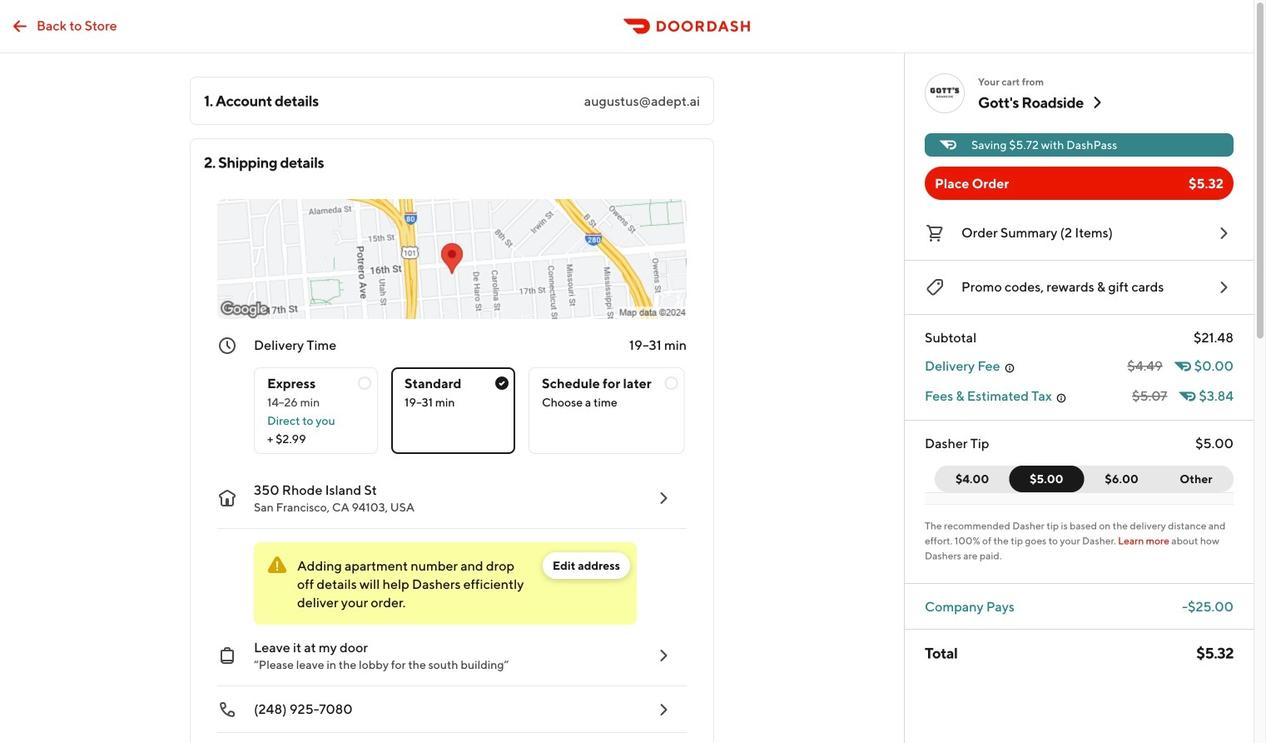 Task type: locate. For each thing, give the bounding box(es) containing it.
status
[[254, 542, 637, 625]]

None button
[[935, 466, 1021, 492], [1010, 466, 1085, 492], [1075, 466, 1160, 492], [1159, 466, 1234, 492], [935, 466, 1021, 492], [1010, 466, 1085, 492], [1075, 466, 1160, 492], [1159, 466, 1234, 492]]

option group
[[254, 354, 687, 454]]

None radio
[[254, 367, 378, 454], [529, 367, 685, 454], [254, 367, 378, 454], [529, 367, 685, 454]]

None radio
[[392, 367, 516, 454]]



Task type: vqa. For each thing, say whether or not it's contained in the screenshot.
"13,400+ RATINGS •"
no



Task type: describe. For each thing, give the bounding box(es) containing it.
tip amount option group
[[935, 466, 1234, 492]]



